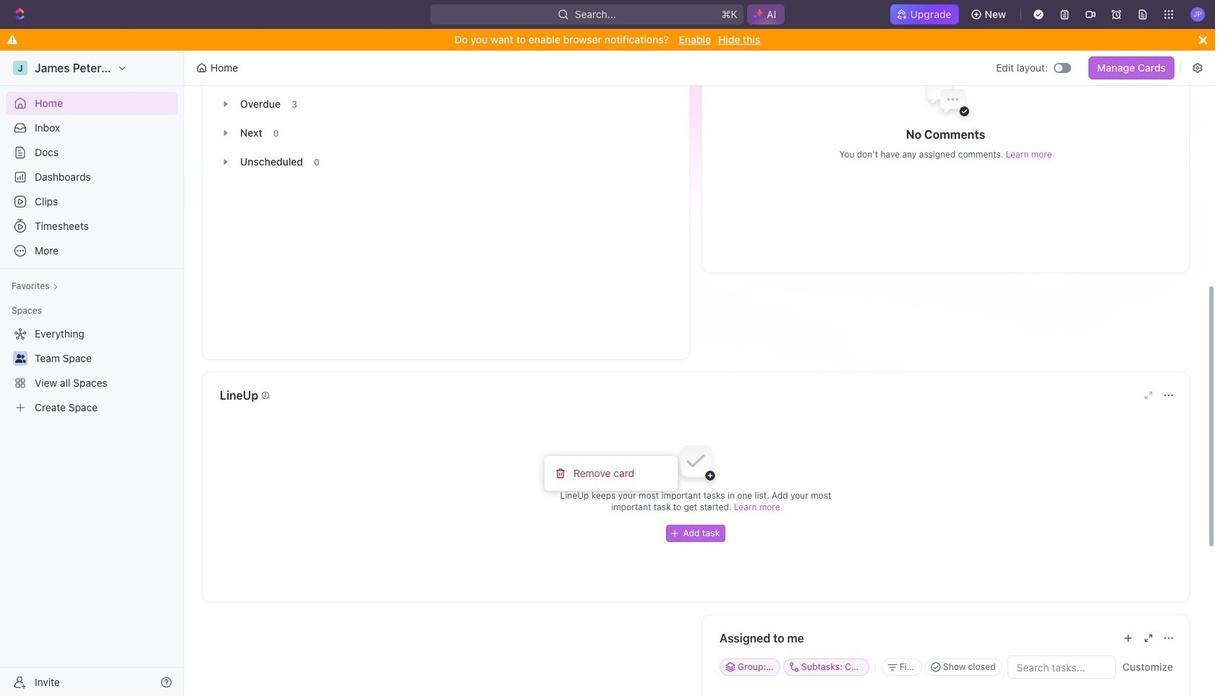 Task type: vqa. For each thing, say whether or not it's contained in the screenshot.
Sidebar navigation
yes



Task type: describe. For each thing, give the bounding box(es) containing it.
sidebar navigation
[[0, 51, 184, 697]]

Search tasks... text field
[[1008, 657, 1116, 679]]



Task type: locate. For each thing, give the bounding box(es) containing it.
tree inside sidebar 'navigation'
[[6, 323, 178, 420]]

tree
[[6, 323, 178, 420]]



